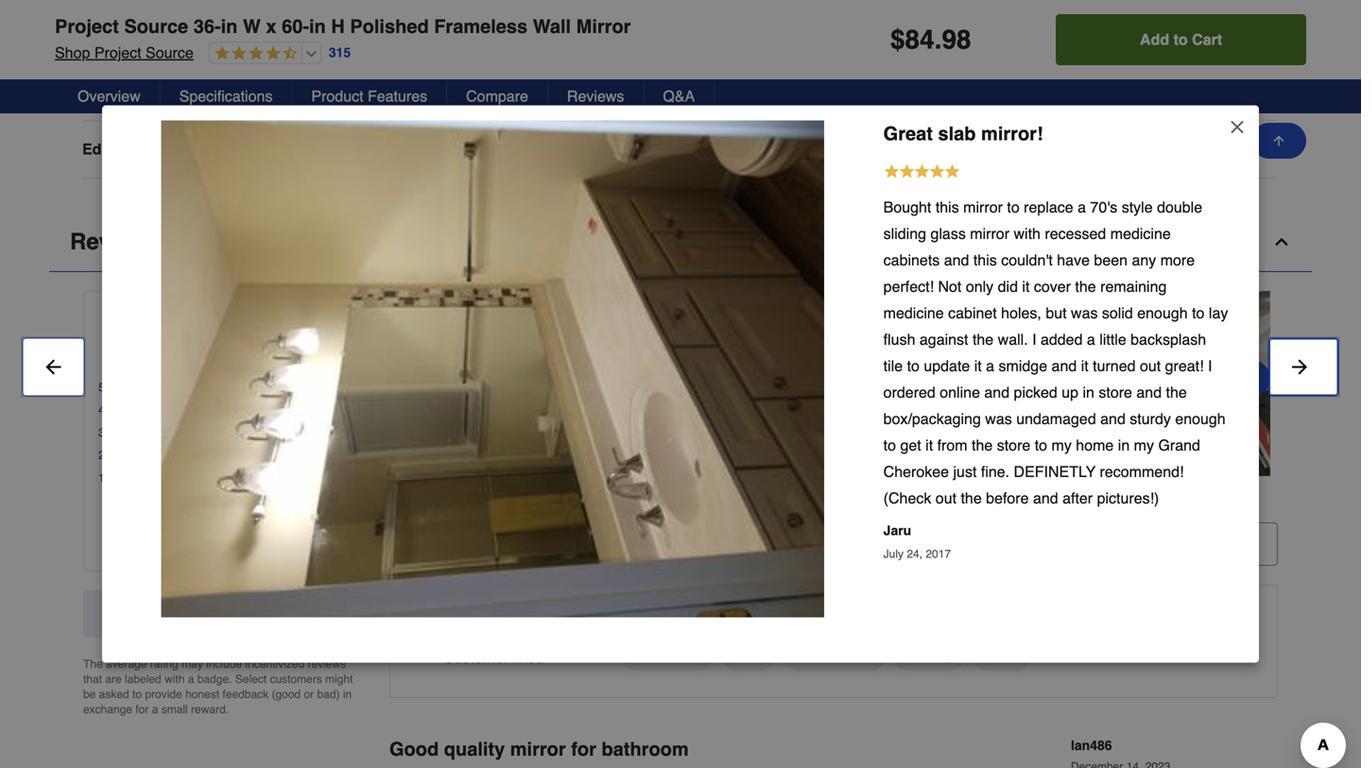 Task type: describe. For each thing, give the bounding box(es) containing it.
against
[[920, 331, 969, 348]]

asked
[[99, 688, 129, 701]]

10%
[[321, 404, 344, 417]]

hide filters
[[440, 535, 522, 553]]

little
[[1100, 331, 1127, 348]]

it right get
[[926, 437, 933, 454]]

0 horizontal spatial medicine
[[884, 304, 944, 322]]

size
[[734, 646, 764, 664]]

the average rating may include incentivized reviews that are labeled with a badge. select customers might be asked to provide honest feedback (good or bad) in exchange for a small reward.
[[83, 658, 353, 716]]

cabinets
[[884, 251, 940, 269]]

cherokee
[[884, 463, 949, 481]]

1 frame from the left
[[279, 83, 317, 100]]

a left 70's
[[1078, 199, 1086, 216]]

specifications
[[179, 87, 273, 105]]

with inside bought this mirror to replace a 70's style double sliding glass mirror with recessed medicine cabinets and this couldn't have been any more perfect! not only did it cover the remaining medicine cabinet holes, but was solid enough to lay flush against the wall. i added a little backsplash tile to update it a smidge and it turned out great! i ordered online and picked up in store and the box/packaging was undamaged and sturdy enough to get it from the store to my home in my grand cherokee just fine. definetly recommend! (check out the before and after pictures!)
[[1014, 225, 1041, 242]]

solid
[[1102, 304, 1133, 322]]

undamaged
[[1016, 410, 1096, 428]]

polystyrene
[[1063, 83, 1142, 100]]

cart
[[1192, 31, 1222, 48]]

remaining
[[1100, 278, 1167, 295]]

2 cell from the left
[[1063, 24, 1219, 43]]

frameless
[[434, 16, 528, 37]]

0 horizontal spatial quality
[[444, 739, 505, 760]]

reward.
[[191, 703, 229, 716]]

0 vertical spatial i
[[1032, 331, 1037, 348]]

up
[[1062, 384, 1079, 401]]

and up sturdy
[[1137, 384, 1162, 401]]

online
[[940, 384, 980, 401]]

in right up
[[1083, 384, 1095, 401]]

and down definetly at bottom
[[1033, 490, 1058, 507]]

2 no frame cell from the left
[[525, 82, 681, 101]]

recessed
[[1045, 225, 1106, 242]]

to left replace
[[1007, 199, 1020, 216]]

polystyrene cell
[[1063, 82, 1219, 101]]

write a review
[[168, 526, 274, 543]]

1 vertical spatial mirror
[[970, 225, 1010, 242]]

2 polished cell from the left
[[794, 140, 950, 159]]

315 for 315
[[329, 45, 351, 60]]

0 vertical spatial project
[[55, 16, 119, 37]]

2
[[98, 449, 105, 462]]

frame material
[[82, 83, 189, 100]]

0 horizontal spatial 5
[[98, 381, 105, 394]]

of
[[294, 309, 309, 331]]

review for 315 customer review s
[[494, 493, 546, 510]]

0 vertical spatial source
[[124, 16, 188, 37]]

w
[[243, 16, 261, 37]]

recommend this product
[[154, 605, 323, 623]]

a down provide
[[152, 703, 158, 716]]

polished for 1st polished cell from right
[[794, 140, 852, 158]]

hide filters button
[[389, 523, 554, 566]]

0 vertical spatial type
[[82, 25, 116, 42]]

box/packaging
[[884, 410, 981, 428]]

in left 'h'
[[309, 16, 326, 37]]

that
[[83, 673, 102, 686]]

5%
[[328, 472, 344, 485]]

to up definetly at bottom
[[1035, 437, 1048, 454]]

0 vertical spatial store
[[1099, 384, 1132, 401]]

beveled cell
[[525, 140, 681, 159]]

5 inside 4.5 out of 5 315 review s
[[315, 309, 325, 331]]

a down may
[[188, 673, 194, 686]]

specifications button
[[160, 79, 292, 113]]

recommend!
[[1100, 463, 1184, 481]]

fine.
[[981, 463, 1010, 481]]

feedback
[[223, 688, 269, 701]]

any
[[1132, 251, 1156, 269]]

1 no frame cell from the left
[[255, 82, 411, 101]]

bathroom
[[602, 739, 689, 760]]

3 no frame cell from the left
[[794, 82, 950, 101]]

and up home
[[1101, 410, 1126, 428]]

double
[[1157, 199, 1203, 216]]

wall for 2nd wall cell from the right
[[255, 25, 284, 42]]

good quality mirror for bathroom
[[389, 739, 689, 760]]

1 vertical spatial this
[[974, 251, 997, 269]]

honest
[[185, 688, 219, 701]]

x
[[266, 16, 277, 37]]

perfect!
[[884, 278, 934, 295]]

1 vertical spatial source
[[146, 44, 194, 61]]

1 vertical spatial store
[[997, 437, 1031, 454]]

holes,
[[1001, 304, 1042, 322]]

1
[[98, 472, 105, 485]]

3% for 2
[[328, 449, 344, 462]]

it right did
[[1022, 278, 1030, 295]]

labeled
[[125, 673, 161, 686]]

it right update
[[974, 357, 982, 375]]

1 horizontal spatial out
[[936, 490, 957, 507]]

3% for 3
[[328, 426, 344, 439]]

beveled
[[525, 140, 579, 158]]

edge
[[82, 140, 119, 158]]

tile
[[884, 357, 903, 375]]

the
[[83, 658, 103, 671]]

include
[[206, 658, 242, 671]]

1 wall cell from the left
[[255, 24, 411, 43]]

q&a
[[663, 87, 695, 105]]

customer for customer liked
[[443, 649, 509, 667]]

79%
[[321, 381, 344, 394]]

thickness
[[634, 646, 702, 664]]

mirror!
[[981, 123, 1043, 145]]

shop
[[55, 44, 90, 61]]

just
[[953, 463, 977, 481]]

1 horizontal spatial s
[[546, 493, 554, 510]]

replace
[[1024, 199, 1074, 216]]

recommend
[[154, 605, 240, 623]]

compare button
[[447, 79, 548, 113]]

no frame for third no frame cell from right
[[255, 83, 317, 100]]

add
[[1140, 31, 1170, 48]]

a left little
[[1087, 331, 1095, 348]]

315 customer review s
[[389, 493, 554, 510]]

may
[[182, 658, 203, 671]]

1 vertical spatial enough
[[1175, 410, 1226, 428]]

with inside the average rating may include incentivized reviews that are labeled with a badge. select customers might be asked to provide honest feedback (good or bad) in exchange for a small reward.
[[165, 673, 185, 686]]

write a review button
[[137, 513, 306, 557]]

ordered
[[884, 384, 936, 401]]

to left get
[[884, 437, 896, 454]]

added
[[1041, 331, 1083, 348]]

select
[[235, 673, 267, 686]]

2 my from the left
[[1134, 437, 1154, 454]]

picked
[[1014, 384, 1058, 401]]

60-
[[282, 16, 309, 37]]

customer for customer sentiment
[[409, 605, 480, 623]]

backsplash
[[1131, 331, 1206, 348]]

rating
[[150, 658, 178, 671]]

satisfaction
[[796, 646, 874, 664]]

4.5 out of 5 315 review s
[[183, 309, 325, 351]]

the up fine. at the right
[[972, 437, 993, 454]]

1 horizontal spatial for
[[571, 739, 596, 760]]

only
[[966, 278, 994, 295]]

the down have on the right top of page
[[1075, 278, 1096, 295]]

compare
[[466, 87, 528, 105]]

size button
[[722, 639, 776, 671]]

to right tile
[[907, 357, 920, 375]]

before
[[986, 490, 1029, 507]]

1 vertical spatial project
[[94, 44, 141, 61]]

mirror
[[576, 16, 631, 37]]

filter image
[[421, 537, 436, 552]]



Task type: locate. For each thing, give the bounding box(es) containing it.
was up fine. at the right
[[985, 410, 1012, 428]]

0 vertical spatial was
[[1071, 304, 1098, 322]]

1 horizontal spatial cell
[[1063, 24, 1219, 43]]

my up 'recommend!'
[[1134, 437, 1154, 454]]

3%
[[328, 426, 344, 439], [328, 449, 344, 462]]

provide
[[145, 688, 182, 701]]

1 vertical spatial 5
[[98, 381, 105, 394]]

and down added
[[1052, 357, 1077, 375]]

a left smidge
[[986, 357, 995, 375]]

1 horizontal spatial arrow right image
[[1288, 356, 1311, 378]]

1 horizontal spatial this
[[936, 199, 959, 216]]

2 horizontal spatial no frame
[[794, 83, 856, 100]]

chevron up image
[[1272, 232, 1291, 251]]

shop project source
[[55, 44, 194, 61]]

1 horizontal spatial polished cell
[[794, 140, 950, 159]]

to left 'lay'
[[1192, 304, 1205, 322]]

project source 36-in w x 60-in h polished frameless wall mirror
[[55, 16, 631, 37]]

sliding
[[884, 225, 926, 242]]

get
[[900, 437, 921, 454]]

0 vertical spatial enough
[[1138, 304, 1188, 322]]

0 vertical spatial customer
[[419, 493, 490, 510]]

review inside 4.5 out of 5 315 review s
[[209, 335, 252, 351]]

bad)
[[317, 688, 340, 701]]

quality right good
[[444, 739, 505, 760]]

no frame cell up great
[[794, 82, 950, 101]]

1 horizontal spatial no frame cell
[[525, 82, 681, 101]]

2 no from the left
[[525, 83, 544, 100]]

polished down the product
[[255, 140, 313, 158]]

mirror for bathroom
[[510, 739, 566, 760]]

3
[[98, 426, 105, 439]]

polished cell down the product
[[255, 140, 411, 159]]

3 frame from the left
[[818, 83, 856, 100]]

s up hide filters button
[[546, 493, 554, 510]]

store up fine. at the right
[[997, 437, 1031, 454]]

2 horizontal spatial no frame cell
[[794, 82, 950, 101]]

0 vertical spatial this
[[936, 199, 959, 216]]

with down rating at the bottom left of the page
[[165, 673, 185, 686]]

2 horizontal spatial polished
[[794, 140, 852, 158]]

0 horizontal spatial my
[[1052, 437, 1072, 454]]

0 horizontal spatial this
[[244, 605, 268, 623]]

1 no from the left
[[255, 83, 275, 100]]

source up shop project source
[[124, 16, 188, 37]]

ian486
[[1071, 738, 1112, 753]]

quality inside quality button
[[906, 646, 953, 664]]

1 vertical spatial for
[[571, 739, 596, 760]]

badge.
[[197, 673, 232, 686]]

from
[[937, 437, 968, 454]]

315 for 315 customer review s
[[389, 493, 415, 510]]

store down the turned
[[1099, 384, 1132, 401]]

it left the turned
[[1081, 357, 1089, 375]]

1 vertical spatial 3%
[[328, 449, 344, 462]]

2 horizontal spatial 315
[[389, 493, 415, 510]]

reviews down edge type
[[70, 229, 161, 255]]

this for product
[[244, 605, 268, 623]]

1 horizontal spatial reviews
[[567, 87, 624, 105]]

with up the couldn't
[[1014, 225, 1041, 242]]

a right write
[[210, 526, 218, 543]]

polished for second polished cell from the right
[[255, 140, 313, 158]]

0 horizontal spatial wall cell
[[255, 24, 411, 43]]

did
[[998, 278, 1018, 295]]

jaru july 24, 2017
[[884, 523, 951, 561]]

1 vertical spatial s
[[546, 493, 554, 510]]

s inside 4.5 out of 5 315 review s
[[252, 335, 259, 351]]

4.5 stars image
[[210, 45, 298, 63], [117, 306, 223, 334]]

1 horizontal spatial with
[[1014, 225, 1041, 242]]

enough up grand
[[1175, 410, 1226, 428]]

1 horizontal spatial medicine
[[1111, 225, 1171, 242]]

1 horizontal spatial 5
[[315, 309, 325, 331]]

wall cell
[[255, 24, 411, 43], [525, 24, 681, 43]]

0 vertical spatial 4.5 stars image
[[210, 45, 298, 63]]

cover
[[1034, 278, 1071, 295]]

2 vertical spatial out
[[936, 490, 957, 507]]

1 horizontal spatial 315
[[329, 45, 351, 60]]

1 horizontal spatial no frame
[[525, 83, 587, 100]]

out down backsplash
[[1140, 357, 1161, 375]]

0 vertical spatial 5
[[315, 309, 325, 331]]

source up the material
[[146, 44, 194, 61]]

2 vertical spatial 315
[[389, 493, 415, 510]]

bought this mirror to replace a 70's style double sliding glass mirror with recessed medicine cabinets and this couldn't have been any more perfect! not only did it cover the remaining medicine cabinet holes, but was solid enough to lay flush against the wall. i added a little backsplash tile to update it a smidge and it turned out great! i ordered online and picked up in store and the box/packaging was undamaged and sturdy enough to get it from the store to my home in my grand cherokee just fine. definetly recommend! (check out the before and after pictures!)
[[884, 199, 1228, 507]]

1 vertical spatial type
[[123, 140, 158, 158]]

polished right 'h'
[[350, 16, 429, 37]]

review inside button
[[222, 526, 274, 543]]

1 horizontal spatial my
[[1134, 437, 1154, 454]]

1 vertical spatial 4.5 stars image
[[117, 306, 223, 334]]

quality
[[906, 646, 953, 664], [444, 739, 505, 760]]

4
[[98, 404, 105, 417]]

2 vertical spatial this
[[244, 605, 268, 623]]

1 vertical spatial quality
[[444, 739, 505, 760]]

customer
[[419, 493, 490, 510], [409, 605, 480, 623], [443, 649, 509, 667]]

overview button
[[59, 79, 160, 113]]

1 3% from the top
[[328, 426, 344, 439]]

3 no frame from the left
[[794, 83, 856, 100]]

0 vertical spatial out
[[262, 309, 288, 331]]

cell
[[794, 24, 950, 43], [1063, 24, 1219, 43]]

the down cabinet
[[973, 331, 994, 348]]

and up "not"
[[944, 251, 969, 269]]

0 horizontal spatial cell
[[794, 24, 950, 43]]

no frame cell down 'h'
[[255, 82, 411, 101]]

0 horizontal spatial with
[[165, 673, 185, 686]]

price button
[[973, 639, 1032, 671]]

satisfaction button
[[783, 639, 886, 671]]

1 horizontal spatial wall cell
[[525, 24, 681, 43]]

couldn't
[[1001, 251, 1053, 269]]

was right 'but'
[[1071, 304, 1098, 322]]

customer sentiment
[[409, 605, 557, 623]]

0 horizontal spatial store
[[997, 437, 1031, 454]]

5 right of
[[315, 309, 325, 331]]

0 vertical spatial reviews
[[567, 87, 624, 105]]

medicine down style
[[1111, 225, 1171, 242]]

1 vertical spatial with
[[165, 673, 185, 686]]

review
[[209, 335, 252, 351], [494, 493, 546, 510], [222, 526, 274, 543]]

reviews up beveled cell
[[567, 87, 624, 105]]

product
[[272, 605, 323, 623]]

bought
[[884, 199, 932, 216]]

for down provide
[[136, 703, 149, 716]]

1 vertical spatial review
[[494, 493, 546, 510]]

i right great!
[[1208, 357, 1212, 375]]

0 vertical spatial quality
[[906, 646, 953, 664]]

edge type
[[82, 140, 158, 158]]

0 horizontal spatial i
[[1032, 331, 1037, 348]]

1 my from the left
[[1052, 437, 1072, 454]]

medicine
[[1111, 225, 1171, 242], [884, 304, 944, 322]]

this left product
[[244, 605, 268, 623]]

1 no frame from the left
[[255, 83, 317, 100]]

70's
[[1090, 199, 1118, 216]]

small
[[161, 703, 188, 716]]

out inside 4.5 out of 5 315 review s
[[262, 309, 288, 331]]

$ 84 . 98
[[891, 25, 971, 55]]

overview
[[78, 87, 141, 105]]

glass
[[931, 225, 966, 242]]

2 vertical spatial customer
[[443, 649, 509, 667]]

1 vertical spatial out
[[1140, 357, 1161, 375]]

my down undamaged
[[1052, 437, 1072, 454]]

315 inside 4.5 out of 5 315 review s
[[183, 335, 205, 351]]

1 polished cell from the left
[[255, 140, 411, 159]]

0 vertical spatial 3%
[[328, 426, 344, 439]]

(check
[[884, 490, 932, 507]]

cabinet
[[948, 304, 997, 322]]

a inside button
[[210, 526, 218, 543]]

product features
[[311, 87, 427, 105]]

review up 'filters'
[[494, 493, 546, 510]]

this for mirror
[[936, 199, 959, 216]]

5 up the 4
[[98, 381, 105, 394]]

1 horizontal spatial quality
[[906, 646, 953, 664]]

reviews for 'reviews' button to the top
[[567, 87, 624, 105]]

0 horizontal spatial no frame cell
[[255, 82, 411, 101]]

and
[[944, 251, 969, 269], [1052, 357, 1077, 375], [985, 384, 1010, 401], [1137, 384, 1162, 401], [1101, 410, 1126, 428], [1033, 490, 1058, 507]]

store
[[1099, 384, 1132, 401], [997, 437, 1031, 454]]

98
[[942, 25, 971, 55]]

1 vertical spatial 315
[[183, 335, 205, 351]]

1 horizontal spatial type
[[123, 140, 158, 158]]

0 horizontal spatial type
[[82, 25, 116, 42]]

0 vertical spatial reviews button
[[548, 79, 644, 113]]

project up frame
[[94, 44, 141, 61]]

2 3% from the top
[[328, 449, 344, 462]]

2 vertical spatial mirror
[[510, 739, 566, 760]]

review down 4.5
[[209, 335, 252, 351]]

review right write
[[222, 526, 274, 543]]

and right online
[[985, 384, 1010, 401]]

frame
[[82, 83, 128, 100]]

0 vertical spatial review
[[209, 335, 252, 351]]

polished cell
[[255, 140, 411, 159], [794, 140, 950, 159]]

be
[[83, 688, 96, 701]]

(good
[[272, 688, 301, 701]]

in right home
[[1118, 437, 1130, 454]]

grand
[[1158, 437, 1201, 454]]

add to cart
[[1140, 31, 1222, 48]]

type up shop project source
[[82, 25, 116, 42]]

0 horizontal spatial polished cell
[[255, 140, 411, 159]]

in inside the average rating may include incentivized reviews that are labeled with a badge. select customers might be asked to provide honest feedback (good or bad) in exchange for a small reward.
[[343, 688, 352, 701]]

great slab mirror!
[[884, 123, 1043, 145]]

quality left price
[[906, 646, 953, 664]]

no frame cell up beveled cell
[[525, 82, 681, 101]]

to inside the average rating may include incentivized reviews that are labeled with a badge. select customers might be asked to provide honest feedback (good or bad) in exchange for a small reward.
[[132, 688, 142, 701]]

no frame for 2nd no frame cell from right
[[525, 83, 587, 100]]

0 vertical spatial for
[[136, 703, 149, 716]]

for inside the average rating may include incentivized reviews that are labeled with a badge. select customers might be asked to provide honest feedback (good or bad) in exchange for a small reward.
[[136, 703, 149, 716]]

2 horizontal spatial frame
[[818, 83, 856, 100]]

flush
[[884, 331, 916, 348]]

1 vertical spatial was
[[985, 410, 1012, 428]]

1 horizontal spatial frame
[[548, 83, 587, 100]]

1 horizontal spatial no
[[525, 83, 544, 100]]

wall for first wall cell from right
[[525, 25, 553, 42]]

2 horizontal spatial this
[[974, 251, 997, 269]]

in left w
[[221, 16, 238, 37]]

in down might
[[343, 688, 352, 701]]

jaru
[[884, 523, 912, 538]]

1 vertical spatial customer
[[409, 605, 480, 623]]

no frame for 1st no frame cell from the right
[[794, 83, 856, 100]]

customer up customer liked
[[409, 605, 480, 623]]

customers
[[270, 673, 322, 686]]

customer up the hide
[[419, 493, 490, 510]]

0 vertical spatial mirror
[[963, 199, 1003, 216]]

mirror right glass
[[970, 225, 1010, 242]]

3% down 10%
[[328, 426, 344, 439]]

arrow right image
[[1288, 356, 1311, 378], [1245, 367, 1260, 390]]

0 horizontal spatial for
[[136, 703, 149, 716]]

polished cell up bought
[[794, 140, 950, 159]]

uploaded image image
[[161, 121, 824, 618], [397, 374, 582, 393], [592, 374, 777, 393], [787, 374, 972, 393], [981, 374, 1167, 393], [1176, 374, 1361, 393]]

lay
[[1209, 304, 1228, 322]]

0 horizontal spatial polished
[[255, 140, 313, 158]]

not
[[938, 278, 962, 295]]

i right wall.
[[1032, 331, 1037, 348]]

sentiment
[[484, 605, 557, 623]]

have
[[1057, 251, 1090, 269]]

after
[[1063, 490, 1093, 507]]

0 horizontal spatial no
[[255, 83, 275, 100]]

1 horizontal spatial i
[[1208, 357, 1212, 375]]

0 vertical spatial with
[[1014, 225, 1041, 242]]

no frame cell
[[255, 82, 411, 101], [525, 82, 681, 101], [794, 82, 950, 101]]

mirror down liked
[[510, 739, 566, 760]]

medicine down perfect!
[[884, 304, 944, 322]]

project up shop
[[55, 16, 119, 37]]

315
[[329, 45, 351, 60], [183, 335, 205, 351], [389, 493, 415, 510]]

this up only
[[974, 251, 997, 269]]

s down 4.5
[[252, 335, 259, 351]]

great
[[884, 123, 933, 145]]

2 horizontal spatial out
[[1140, 357, 1161, 375]]

more
[[1161, 251, 1195, 269]]

2 wall cell from the left
[[525, 24, 681, 43]]

1 vertical spatial reviews button
[[49, 213, 1312, 272]]

the down just
[[961, 490, 982, 507]]

reviews
[[308, 658, 346, 671]]

1 horizontal spatial polished
[[350, 16, 429, 37]]

customer down the "customer sentiment"
[[443, 649, 509, 667]]

to right add
[[1174, 31, 1188, 48]]

3 no from the left
[[794, 83, 813, 100]]

polished left great
[[794, 140, 852, 158]]

2 frame from the left
[[548, 83, 587, 100]]

review for write a review
[[222, 526, 274, 543]]

liked
[[513, 649, 544, 667]]

mirror for replace
[[963, 199, 1003, 216]]

0 horizontal spatial arrow right image
[[1245, 367, 1260, 390]]

2 no frame from the left
[[525, 83, 587, 100]]

mirror up glass
[[963, 199, 1003, 216]]

mirror
[[963, 199, 1003, 216], [970, 225, 1010, 242], [510, 739, 566, 760]]

0 vertical spatial s
[[252, 335, 259, 351]]

reviews for bottommost 'reviews' button
[[70, 229, 161, 255]]

close image
[[1228, 118, 1247, 137]]

2 horizontal spatial no
[[794, 83, 813, 100]]

definetly
[[1014, 463, 1096, 481]]

or
[[304, 688, 314, 701]]

$
[[891, 25, 905, 55]]

add to cart button
[[1056, 14, 1306, 65]]

july
[[884, 548, 904, 561]]

to inside button
[[1174, 31, 1188, 48]]

1 vertical spatial i
[[1208, 357, 1212, 375]]

type right edge
[[123, 140, 158, 158]]

4.5 stars image down w
[[210, 45, 298, 63]]

2 vertical spatial review
[[222, 526, 274, 543]]

3% up 5%
[[328, 449, 344, 462]]

4.5
[[231, 309, 257, 331]]

arrow left image
[[42, 356, 65, 378]]

update
[[924, 357, 970, 375]]

for left bathroom
[[571, 739, 596, 760]]

4.5 stars image left 4.5
[[117, 306, 223, 334]]

enough up backsplash
[[1138, 304, 1188, 322]]

out left of
[[262, 309, 288, 331]]

the down great!
[[1166, 384, 1187, 401]]

0 horizontal spatial was
[[985, 410, 1012, 428]]

0 horizontal spatial out
[[262, 309, 288, 331]]

to down labeled
[[132, 688, 142, 701]]

thickness button
[[622, 639, 714, 671]]

customer liked
[[443, 649, 544, 667]]

0 vertical spatial 315
[[329, 45, 351, 60]]

1 horizontal spatial was
[[1071, 304, 1098, 322]]

been
[[1094, 251, 1128, 269]]

1 cell from the left
[[794, 24, 950, 43]]

1 vertical spatial reviews
[[70, 229, 161, 255]]

with
[[1014, 225, 1041, 242], [165, 673, 185, 686]]

1 vertical spatial medicine
[[884, 304, 944, 322]]

0 horizontal spatial 315
[[183, 335, 205, 351]]

style
[[1122, 199, 1153, 216]]

0 vertical spatial medicine
[[1111, 225, 1171, 242]]

this up glass
[[936, 199, 959, 216]]

0 horizontal spatial frame
[[279, 83, 317, 100]]

5
[[315, 309, 325, 331], [98, 381, 105, 394]]

frame
[[279, 83, 317, 100], [548, 83, 587, 100], [818, 83, 856, 100]]

out down just
[[936, 490, 957, 507]]

arrow up image
[[1272, 133, 1287, 148]]



Task type: vqa. For each thing, say whether or not it's contained in the screenshot.
enough
yes



